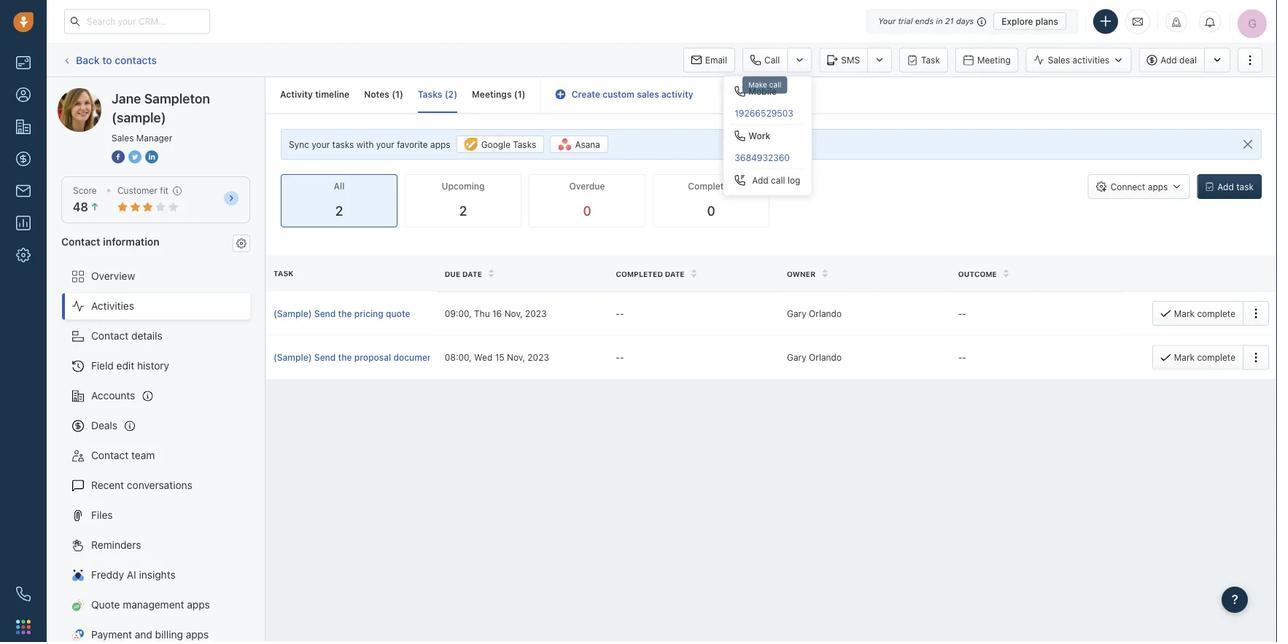 Task type: locate. For each thing, give the bounding box(es) containing it.
0 horizontal spatial date
[[462, 270, 482, 278]]

0 vertical spatial mark complete button
[[1152, 301, 1243, 326]]

3 ( from the left
[[514, 89, 518, 100]]

orlando for 08:00, wed 15 nov, 2023
[[809, 353, 842, 363]]

2 left meetings
[[448, 89, 454, 100]]

3 ) from the left
[[522, 89, 526, 100]]

0 vertical spatial nov,
[[504, 309, 523, 319]]

1 vertical spatial gary orlando
[[787, 353, 842, 363]]

orlando
[[809, 309, 842, 319], [809, 353, 842, 363]]

explore
[[1002, 16, 1033, 26]]

1 vertical spatial (sample)
[[112, 109, 166, 125]]

email
[[705, 55, 727, 65]]

custom
[[603, 89, 635, 100]]

1 vertical spatial tasks
[[513, 139, 536, 150]]

explore plans
[[1002, 16, 1058, 26]]

0
[[583, 203, 591, 219], [707, 203, 715, 219]]

add left task on the right top of the page
[[1218, 182, 1234, 192]]

date for due date
[[462, 270, 482, 278]]

2 0 from the left
[[707, 203, 715, 219]]

wed
[[474, 353, 493, 363]]

1 date from the left
[[462, 270, 482, 278]]

explore plans link
[[994, 12, 1066, 30]]

all
[[334, 181, 345, 192]]

work
[[749, 131, 770, 141]]

1 vertical spatial send
[[314, 353, 336, 363]]

1 send from the top
[[314, 309, 336, 319]]

your right sync
[[312, 139, 330, 150]]

1 vertical spatial mark complete button
[[1152, 345, 1243, 370]]

1 vertical spatial orlando
[[809, 353, 842, 363]]

1 vertical spatial complete
[[1197, 353, 1236, 363]]

0 vertical spatial the
[[338, 309, 352, 319]]

0 vertical spatial (sample)
[[274, 309, 312, 319]]

google tasks
[[481, 139, 536, 150]]

completed date
[[616, 270, 685, 278]]

) for notes ( 1 )
[[400, 89, 403, 100]]

0 vertical spatial orlando
[[809, 309, 842, 319]]

apps right the favorite
[[430, 139, 451, 150]]

2 ( from the left
[[445, 89, 448, 100]]

sales activities button
[[1026, 48, 1139, 73], [1026, 48, 1131, 73]]

1 horizontal spatial )
[[454, 89, 457, 100]]

mark complete for 08:00, wed 15 nov, 2023
[[1174, 353, 1236, 363]]

1 vertical spatial call
[[771, 175, 785, 186]]

1 horizontal spatial your
[[376, 139, 394, 150]]

1 (sample) from the top
[[274, 309, 312, 319]]

1 ( from the left
[[392, 89, 395, 100]]

add deal
[[1161, 55, 1197, 65]]

2 horizontal spatial (
[[514, 89, 518, 100]]

recent
[[91, 480, 124, 492]]

1 1 from the left
[[395, 89, 400, 100]]

0 horizontal spatial sales
[[112, 133, 134, 143]]

sales for sales activities
[[1048, 55, 1070, 65]]

1 the from the top
[[338, 309, 352, 319]]

jane down 'to'
[[87, 88, 109, 100]]

add task button
[[1197, 174, 1262, 199]]

1 right meetings
[[518, 89, 522, 100]]

call right the 'make'
[[769, 81, 781, 89]]

1 ) from the left
[[400, 89, 403, 100]]

apps right 'management'
[[187, 599, 210, 611]]

mark
[[1174, 309, 1195, 319], [1174, 353, 1195, 363]]

0 vertical spatial task
[[921, 55, 940, 65]]

1 vertical spatial task
[[274, 269, 294, 278]]

-
[[616, 309, 620, 319], [620, 309, 624, 319], [958, 309, 962, 319], [962, 309, 966, 319], [616, 353, 620, 363], [620, 353, 624, 363], [958, 353, 962, 363], [962, 353, 966, 363]]

0 vertical spatial contact
[[61, 235, 100, 247]]

(sample) up manager at the top of the page
[[165, 88, 207, 100]]

0 vertical spatial gary orlando
[[787, 309, 842, 319]]

quote management apps
[[91, 599, 210, 611]]

task up (sample) send the pricing quote
[[274, 269, 294, 278]]

( right meetings
[[514, 89, 518, 100]]

your
[[878, 16, 896, 26]]

owner
[[787, 270, 816, 278]]

with
[[357, 139, 374, 150]]

sync your tasks with your favorite apps
[[289, 139, 451, 150]]

add task
[[1218, 182, 1254, 192]]

sms button
[[819, 48, 867, 73]]

1 horizontal spatial jane
[[112, 90, 141, 106]]

sampleton down contacts
[[112, 88, 162, 100]]

contact for contact team
[[91, 450, 129, 462]]

manager
[[136, 133, 172, 143]]

call inside tooltip
[[769, 81, 781, 89]]

jane down contacts
[[112, 90, 141, 106]]

0 horizontal spatial your
[[312, 139, 330, 150]]

add down '3684932360'
[[752, 175, 769, 186]]

2 down upcoming
[[459, 203, 467, 219]]

15
[[495, 353, 504, 363]]

add left deal
[[1161, 55, 1177, 65]]

(sample) send the pricing quote link
[[274, 307, 430, 320]]

connect
[[1111, 182, 1145, 192]]

upcoming
[[442, 181, 485, 192]]

task
[[1236, 182, 1254, 192]]

history
[[137, 360, 169, 372]]

2 horizontal spatial add
[[1218, 182, 1234, 192]]

1 vertical spatial completed
[[616, 270, 663, 278]]

) right meetings
[[522, 89, 526, 100]]

tasks ( 2 )
[[418, 89, 457, 100]]

0 vertical spatial completed
[[688, 181, 734, 192]]

task down your trial ends in 21 days
[[921, 55, 940, 65]]

21
[[945, 16, 954, 26]]

1 vertical spatial mark
[[1174, 353, 1195, 363]]

sampleton inside the jane sampleton (sample)
[[144, 90, 210, 106]]

1 right notes
[[395, 89, 400, 100]]

tasks right notes ( 1 )
[[418, 89, 442, 100]]

1 vertical spatial gary
[[787, 353, 807, 363]]

the
[[338, 309, 352, 319], [338, 353, 352, 363]]

call
[[764, 55, 780, 65]]

2 gary from the top
[[787, 353, 807, 363]]

mark complete button
[[1152, 301, 1243, 326], [1152, 345, 1243, 370]]

1 horizontal spatial tasks
[[513, 139, 536, 150]]

send down (sample) send the pricing quote
[[314, 353, 336, 363]]

2 for upcoming
[[459, 203, 467, 219]]

nov, right 16
[[504, 309, 523, 319]]

tasks
[[418, 89, 442, 100], [513, 139, 536, 150]]

0 vertical spatial call
[[769, 81, 781, 89]]

0 horizontal spatial tasks
[[418, 89, 442, 100]]

your
[[312, 139, 330, 150], [376, 139, 394, 150]]

sampleton up manager at the top of the page
[[144, 90, 210, 106]]

1 vertical spatial sales
[[112, 133, 134, 143]]

proposal
[[354, 353, 391, 363]]

contact for contact details
[[91, 330, 129, 342]]

call
[[769, 81, 781, 89], [771, 175, 785, 186]]

( for notes
[[392, 89, 395, 100]]

twitter circled image
[[128, 149, 142, 164]]

meetings
[[472, 89, 512, 100]]

add inside add deal button
[[1161, 55, 1177, 65]]

apps
[[430, 139, 451, 150], [1148, 182, 1168, 192], [187, 599, 210, 611], [186, 629, 209, 641]]

--
[[616, 309, 624, 319], [958, 309, 966, 319], [616, 353, 624, 363], [958, 353, 966, 363]]

2023 for 09:00, thu 16 nov, 2023
[[525, 309, 547, 319]]

the for proposal
[[338, 353, 352, 363]]

2 down all
[[335, 203, 343, 219]]

1 0 from the left
[[583, 203, 591, 219]]

2 horizontal spatial )
[[522, 89, 526, 100]]

2 orlando from the top
[[809, 353, 842, 363]]

apps right billing
[[186, 629, 209, 641]]

sales up facebook circled icon
[[112, 133, 134, 143]]

jane
[[87, 88, 109, 100], [112, 90, 141, 106]]

08:00, wed 15 nov, 2023
[[445, 353, 549, 363]]

timeline
[[315, 89, 350, 100]]

the left proposal
[[338, 353, 352, 363]]

16
[[492, 309, 502, 319]]

contact
[[61, 235, 100, 247], [91, 330, 129, 342], [91, 450, 129, 462]]

1 horizontal spatial 2
[[448, 89, 454, 100]]

sales for sales manager
[[112, 133, 134, 143]]

2 1 from the left
[[518, 89, 522, 100]]

send for proposal
[[314, 353, 336, 363]]

2 date from the left
[[665, 270, 685, 278]]

2 gary orlando from the top
[[787, 353, 842, 363]]

nov,
[[504, 309, 523, 319], [507, 353, 525, 363]]

phone element
[[9, 580, 38, 609]]

send for pricing
[[314, 309, 336, 319]]

tasks right google
[[513, 139, 536, 150]]

the left pricing
[[338, 309, 352, 319]]

information
[[103, 235, 160, 247]]

0 vertical spatial complete
[[1197, 309, 1236, 319]]

) for meetings ( 1 )
[[522, 89, 526, 100]]

1 for notes ( 1 )
[[395, 89, 400, 100]]

1
[[395, 89, 400, 100], [518, 89, 522, 100]]

0 vertical spatial gary
[[787, 309, 807, 319]]

1 vertical spatial the
[[338, 353, 352, 363]]

contact down the activities
[[91, 330, 129, 342]]

1 horizontal spatial (
[[445, 89, 448, 100]]

activity
[[662, 89, 693, 100]]

1 horizontal spatial completed
[[688, 181, 734, 192]]

payment
[[91, 629, 132, 641]]

gary orlando for 08:00, wed 15 nov, 2023
[[787, 353, 842, 363]]

1 mark complete from the top
[[1174, 309, 1236, 319]]

notes ( 1 )
[[364, 89, 403, 100]]

pricing
[[354, 309, 384, 319]]

1 horizontal spatial add
[[1161, 55, 1177, 65]]

apps right 'connect'
[[1148, 182, 1168, 192]]

nov, right 15
[[507, 353, 525, 363]]

1 vertical spatial 2023
[[528, 353, 549, 363]]

0 horizontal spatial completed
[[616, 270, 663, 278]]

conversations
[[127, 480, 192, 492]]

activities
[[91, 300, 134, 312]]

1 vertical spatial mark complete
[[1174, 353, 1236, 363]]

0 vertical spatial send
[[314, 309, 336, 319]]

1 horizontal spatial 1
[[518, 89, 522, 100]]

call left log
[[771, 175, 785, 186]]

1 mark from the top
[[1174, 309, 1195, 319]]

1 horizontal spatial task
[[921, 55, 940, 65]]

) for tasks ( 2 )
[[454, 89, 457, 100]]

2 vertical spatial contact
[[91, 450, 129, 462]]

0 horizontal spatial 0
[[583, 203, 591, 219]]

sales
[[1048, 55, 1070, 65], [112, 133, 134, 143]]

create
[[572, 89, 600, 100]]

facebook circled image
[[112, 149, 125, 164]]

2 mark from the top
[[1174, 353, 1195, 363]]

2 mark complete from the top
[[1174, 353, 1236, 363]]

1 horizontal spatial 0
[[707, 203, 715, 219]]

back to contacts
[[76, 54, 157, 66]]

1 complete from the top
[[1197, 309, 1236, 319]]

0 horizontal spatial 2
[[335, 203, 343, 219]]

create custom sales activity link
[[555, 89, 693, 100]]

gary orlando
[[787, 309, 842, 319], [787, 353, 842, 363]]

2023 right 15
[[528, 353, 549, 363]]

) right notes
[[400, 89, 403, 100]]

0 vertical spatial mark
[[1174, 309, 1195, 319]]

1 vertical spatial (sample)
[[274, 353, 312, 363]]

call for make
[[769, 81, 781, 89]]

2 horizontal spatial 2
[[459, 203, 467, 219]]

sales left activities
[[1048, 55, 1070, 65]]

2 the from the top
[[338, 353, 352, 363]]

1 horizontal spatial date
[[665, 270, 685, 278]]

add inside 'add task' button
[[1218, 182, 1234, 192]]

0 horizontal spatial 1
[[395, 89, 400, 100]]

2 (sample) from the top
[[274, 353, 312, 363]]

1 horizontal spatial sales
[[1048, 55, 1070, 65]]

0 horizontal spatial add
[[752, 175, 769, 186]]

gary for 09:00, thu 16 nov, 2023
[[787, 309, 807, 319]]

0 horizontal spatial )
[[400, 89, 403, 100]]

0 vertical spatial 2023
[[525, 309, 547, 319]]

) left meetings
[[454, 89, 457, 100]]

connect apps button
[[1088, 174, 1190, 199], [1088, 174, 1190, 199]]

2 send from the top
[[314, 353, 336, 363]]

1 vertical spatial contact
[[91, 330, 129, 342]]

0 horizontal spatial (
[[392, 89, 395, 100]]

Search your CRM... text field
[[64, 9, 210, 34]]

( left meetings
[[445, 89, 448, 100]]

orlando for 09:00, thu 16 nov, 2023
[[809, 309, 842, 319]]

2023 right 16
[[525, 309, 547, 319]]

1 mark complete button from the top
[[1152, 301, 1243, 326]]

ends
[[915, 16, 934, 26]]

2 mark complete button from the top
[[1152, 345, 1243, 370]]

0 vertical spatial sales
[[1048, 55, 1070, 65]]

2 complete from the top
[[1197, 353, 1236, 363]]

2
[[448, 89, 454, 100], [335, 203, 343, 219], [459, 203, 467, 219]]

0 horizontal spatial task
[[274, 269, 294, 278]]

send left pricing
[[314, 309, 336, 319]]

0 vertical spatial (sample)
[[165, 88, 207, 100]]

contact details
[[91, 330, 162, 342]]

mark complete for 09:00, thu 16 nov, 2023
[[1174, 309, 1236, 319]]

1 gary from the top
[[787, 309, 807, 319]]

1 orlando from the top
[[809, 309, 842, 319]]

your right with
[[376, 139, 394, 150]]

contact down 48
[[61, 235, 100, 247]]

(sample) up sales manager
[[112, 109, 166, 125]]

1 vertical spatial nov,
[[507, 353, 525, 363]]

2 ) from the left
[[454, 89, 457, 100]]

contact for contact information
[[61, 235, 100, 247]]

meeting button
[[955, 48, 1019, 73]]

0 vertical spatial mark complete
[[1174, 309, 1236, 319]]

asana
[[575, 139, 600, 150]]

)
[[400, 89, 403, 100], [454, 89, 457, 100], [522, 89, 526, 100]]

contact up recent
[[91, 450, 129, 462]]

( for tasks
[[445, 89, 448, 100]]

1 gary orlando from the top
[[787, 309, 842, 319]]

gary for 08:00, wed 15 nov, 2023
[[787, 353, 807, 363]]

linkedin circled image
[[145, 149, 158, 164]]

overview
[[91, 270, 135, 282]]

( right notes
[[392, 89, 395, 100]]

0 for completed
[[707, 203, 715, 219]]



Task type: vqa. For each thing, say whether or not it's contained in the screenshot.
the
yes



Task type: describe. For each thing, give the bounding box(es) containing it.
field edit history
[[91, 360, 169, 372]]

19266529503 link
[[724, 102, 811, 124]]

0 vertical spatial tasks
[[418, 89, 442, 100]]

mark complete button for 09:00, thu 16 nov, 2023
[[1152, 301, 1243, 326]]

freddy
[[91, 569, 124, 581]]

add call log
[[752, 175, 800, 186]]

and
[[135, 629, 152, 641]]

nov, for 15
[[507, 353, 525, 363]]

overdue
[[569, 181, 605, 192]]

accounts
[[91, 390, 135, 402]]

0 horizontal spatial jane
[[87, 88, 109, 100]]

quote
[[386, 309, 410, 319]]

email image
[[1133, 16, 1143, 28]]

connect apps
[[1111, 182, 1168, 192]]

(sample) for (sample) send the proposal document
[[274, 353, 312, 363]]

2023 for 08:00, wed 15 nov, 2023
[[528, 353, 549, 363]]

0 for overdue
[[583, 203, 591, 219]]

insights
[[139, 569, 176, 581]]

meetings ( 1 )
[[472, 89, 526, 100]]

activities
[[1073, 55, 1110, 65]]

billing
[[155, 629, 183, 641]]

asana button
[[550, 136, 608, 153]]

ai
[[127, 569, 136, 581]]

activity timeline
[[280, 89, 350, 100]]

2 your from the left
[[376, 139, 394, 150]]

3684932360 link
[[724, 147, 811, 169]]

09:00,
[[445, 309, 472, 319]]

jane sampleton (sample) up manager at the top of the page
[[112, 90, 210, 125]]

gary orlando for 09:00, thu 16 nov, 2023
[[787, 309, 842, 319]]

score
[[73, 186, 97, 196]]

contact team
[[91, 450, 155, 462]]

08:00,
[[445, 353, 472, 363]]

add for add deal
[[1161, 55, 1177, 65]]

document
[[394, 353, 436, 363]]

payment and billing apps
[[91, 629, 209, 641]]

mark for 08:00, wed 15 nov, 2023
[[1174, 353, 1195, 363]]

notes
[[364, 89, 389, 100]]

(sample) inside the jane sampleton (sample)
[[112, 109, 166, 125]]

log
[[788, 175, 800, 186]]

thu
[[474, 309, 490, 319]]

make call tooltip
[[743, 76, 787, 97]]

freddy ai insights
[[91, 569, 176, 581]]

meeting
[[977, 55, 1011, 65]]

days
[[956, 16, 974, 26]]

tasks inside google tasks button
[[513, 139, 536, 150]]

nov, for 16
[[504, 309, 523, 319]]

call for add
[[771, 175, 785, 186]]

task inside button
[[921, 55, 940, 65]]

09:00, thu 16 nov, 2023
[[445, 309, 547, 319]]

contact information
[[61, 235, 160, 247]]

sales
[[637, 89, 659, 100]]

email button
[[683, 48, 735, 73]]

favorite
[[397, 139, 428, 150]]

mark complete button for 08:00, wed 15 nov, 2023
[[1152, 345, 1243, 370]]

48
[[73, 200, 88, 214]]

files
[[91, 510, 113, 522]]

create custom sales activity
[[572, 89, 693, 100]]

deals
[[91, 420, 117, 432]]

call button
[[743, 48, 787, 73]]

reminders
[[91, 539, 141, 551]]

team
[[131, 450, 155, 462]]

jane inside the jane sampleton (sample)
[[112, 90, 141, 106]]

activity
[[280, 89, 313, 100]]

mng settings image
[[236, 238, 247, 249]]

back
[[76, 54, 100, 66]]

1 your from the left
[[312, 139, 330, 150]]

your trial ends in 21 days
[[878, 16, 974, 26]]

sync
[[289, 139, 309, 150]]

2 for all
[[335, 203, 343, 219]]

deal
[[1180, 55, 1197, 65]]

19266529503
[[735, 108, 793, 118]]

( for meetings
[[514, 89, 518, 100]]

back to contacts link
[[61, 49, 158, 72]]

task button
[[899, 48, 948, 73]]

(sample) send the pricing quote
[[274, 309, 410, 319]]

1 for meetings ( 1 )
[[518, 89, 522, 100]]

freshworks switcher image
[[16, 620, 31, 635]]

completed for completed
[[688, 181, 734, 192]]

management
[[123, 599, 184, 611]]

(sample) send the proposal document link
[[274, 351, 436, 364]]

add for add call log
[[752, 175, 769, 186]]

completed for completed date
[[616, 270, 663, 278]]

due date
[[445, 270, 482, 278]]

due
[[445, 270, 460, 278]]

in
[[936, 16, 943, 26]]

details
[[131, 330, 162, 342]]

3684932360
[[735, 153, 790, 163]]

mark for 09:00, thu 16 nov, 2023
[[1174, 309, 1195, 319]]

phone image
[[16, 587, 31, 602]]

complete for 08:00, wed 15 nov, 2023
[[1197, 353, 1236, 363]]

outcome
[[958, 270, 997, 278]]

(sample) for (sample) send the pricing quote
[[274, 309, 312, 319]]

mobile
[[749, 86, 777, 97]]

sales activities
[[1048, 55, 1110, 65]]

add for add task
[[1218, 182, 1234, 192]]

make call
[[748, 81, 781, 89]]

plans
[[1036, 16, 1058, 26]]

trial
[[898, 16, 913, 26]]

date for completed date
[[665, 270, 685, 278]]

(sample) send the proposal document
[[274, 353, 436, 363]]

to
[[102, 54, 112, 66]]

the for pricing
[[338, 309, 352, 319]]

customer fit
[[117, 186, 168, 196]]

complete for 09:00, thu 16 nov, 2023
[[1197, 309, 1236, 319]]

edit
[[116, 360, 134, 372]]

tasks
[[332, 139, 354, 150]]

jane sampleton (sample) down contacts
[[87, 88, 207, 100]]

48 button
[[73, 200, 100, 214]]

sales manager
[[112, 133, 172, 143]]

add deal button
[[1139, 48, 1204, 73]]

fit
[[160, 186, 168, 196]]



